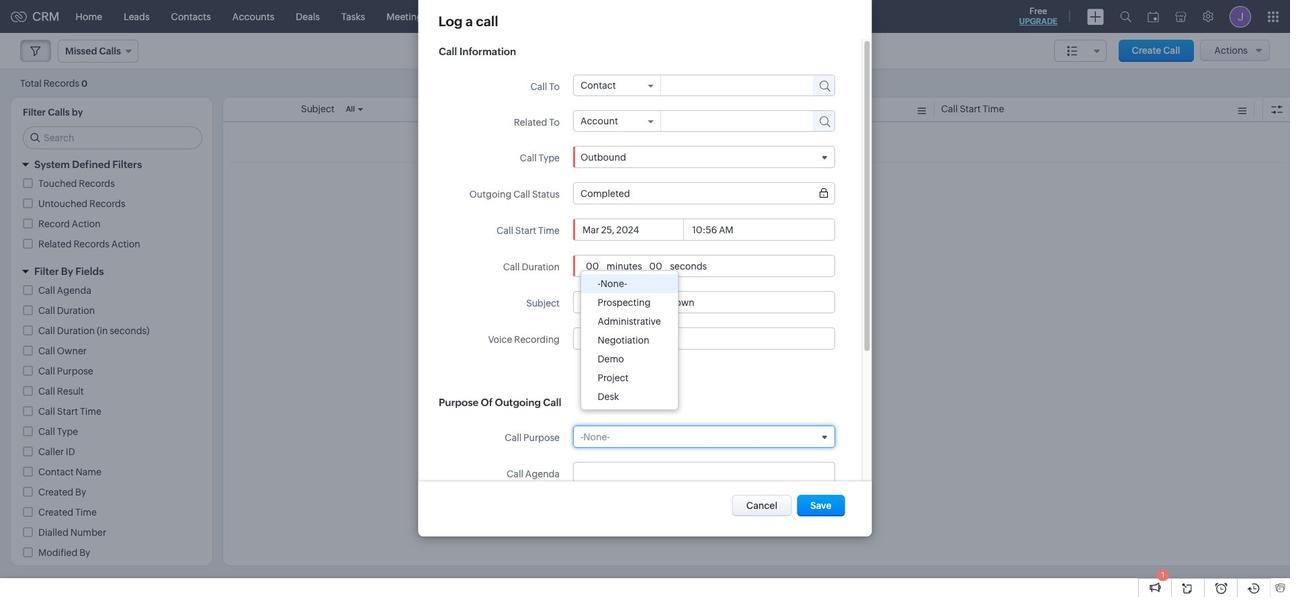 Task type: locate. For each thing, give the bounding box(es) containing it.
None field
[[581, 80, 654, 91], [581, 116, 654, 126], [581, 152, 828, 162], [581, 188, 828, 199], [581, 431, 828, 442], [581, 80, 654, 91], [581, 116, 654, 126], [581, 152, 828, 162], [581, 188, 828, 199], [581, 431, 828, 442]]

None button
[[733, 495, 792, 516], [797, 495, 845, 516], [733, 495, 792, 516], [797, 495, 845, 516]]

tree
[[581, 271, 678, 409]]

create menu element
[[1080, 0, 1113, 33]]

profile image
[[1230, 6, 1252, 27]]

hh:mm a text field
[[690, 224, 741, 235]]

create menu image
[[1088, 8, 1105, 25]]

None text field
[[661, 111, 805, 130], [584, 261, 601, 271], [647, 261, 665, 271], [661, 111, 805, 130], [584, 261, 601, 271], [647, 261, 665, 271]]

None text field
[[661, 75, 801, 94], [581, 297, 828, 308], [581, 333, 828, 344], [581, 468, 828, 478], [661, 75, 801, 94], [581, 297, 828, 308], [581, 333, 828, 344], [581, 468, 828, 478]]



Task type: vqa. For each thing, say whether or not it's contained in the screenshot.
Profile element
yes



Task type: describe. For each thing, give the bounding box(es) containing it.
calendar image
[[1148, 11, 1160, 22]]

Search text field
[[24, 127, 202, 149]]

mmm d, yyyy text field
[[581, 224, 684, 235]]

logo image
[[11, 11, 27, 22]]

search image
[[1121, 11, 1132, 22]]

profile element
[[1222, 0, 1260, 33]]

search element
[[1113, 0, 1140, 33]]



